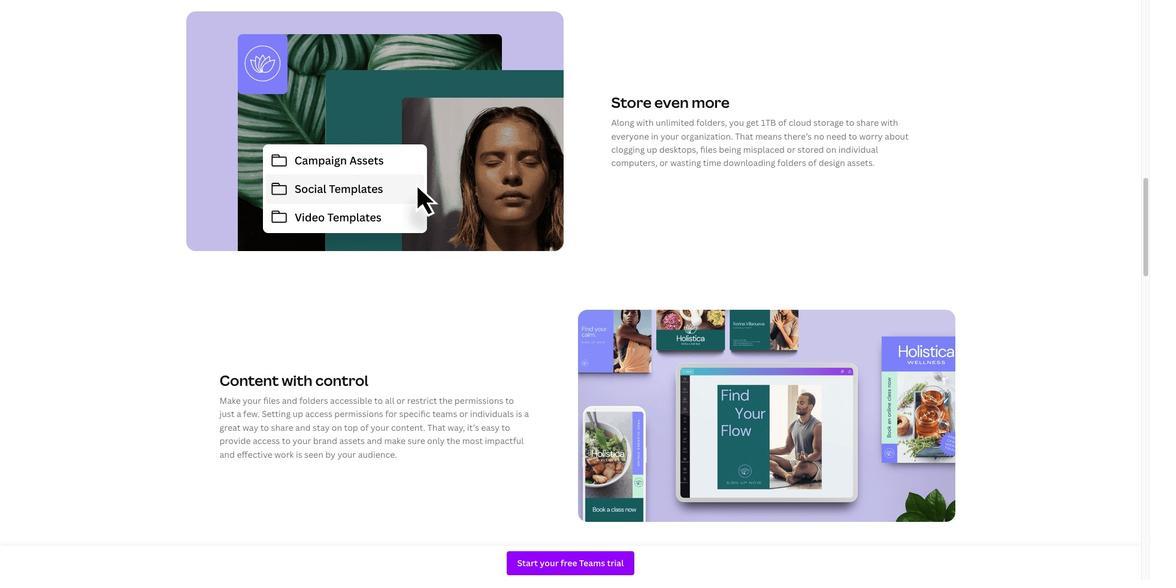 Task type: describe. For each thing, give the bounding box(es) containing it.
audience.
[[358, 449, 397, 460]]

to up the need
[[846, 117, 855, 128]]

1 horizontal spatial of
[[779, 117, 787, 128]]

to right way on the left bottom of page
[[260, 422, 269, 433]]

downloading
[[724, 157, 776, 169]]

misplaced
[[744, 144, 785, 155]]

assets
[[339, 435, 365, 447]]

restrict
[[407, 395, 437, 406]]

to up work
[[282, 435, 291, 447]]

folders inside store even more along with unlimited folders, you get 1tb of cloud storage to share with everyone in your organization. that means there's no need to worry about clogging up desktops, files being misplaced or stored on individual computers, or wasting time downloading folders of design assets.
[[778, 157, 807, 169]]

effective
[[237, 449, 273, 460]]

to up impactful
[[502, 422, 510, 433]]

0 vertical spatial the
[[439, 395, 453, 406]]

unlimited
[[656, 117, 695, 128]]

1 vertical spatial permissions
[[335, 408, 383, 420]]

specific
[[399, 408, 431, 420]]

way,
[[448, 422, 465, 433]]

setting
[[262, 408, 291, 420]]

all
[[385, 395, 395, 406]]

your up few.
[[243, 395, 261, 406]]

stored
[[798, 144, 824, 155]]

1 vertical spatial of
[[809, 157, 817, 169]]

teams
[[433, 408, 457, 420]]

your inside store even more along with unlimited folders, you get 1tb of cloud storage to share with everyone in your organization. that means there's no need to worry about clogging up desktops, files being misplaced or stored on individual computers, or wasting time downloading folders of design assets.
[[661, 130, 679, 142]]

to up individual
[[849, 130, 858, 142]]

great
[[220, 422, 241, 433]]

1 vertical spatial is
[[296, 449, 302, 460]]

on for control
[[332, 422, 342, 433]]

1 horizontal spatial access
[[305, 408, 333, 420]]

cloud
[[789, 117, 812, 128]]

content with control make your files and folders accessible to all or restrict the permissions to just a few. setting up access permissions for specific teams or individuals is a great way to share and stay on top of your content. that way, it's easy to provide access to your brand assets and make sure only the most impactful and effective work is seen by your audience.
[[220, 370, 529, 460]]

up inside content with control make your files and folders accessible to all or restrict the permissions to just a few. setting up access permissions for specific teams or individuals is a great way to share and stay on top of your content. that way, it's easy to provide access to your brand assets and make sure only the most impactful and effective work is seen by your audience.
[[293, 408, 303, 420]]

desktops,
[[660, 144, 699, 155]]

worry
[[860, 130, 883, 142]]

share inside store even more along with unlimited folders, you get 1tb of cloud storage to share with everyone in your organization. that means there's no need to worry about clogging up desktops, files being misplaced or stored on individual computers, or wasting time downloading folders of design assets.
[[857, 117, 879, 128]]

individual
[[839, 144, 878, 155]]

time
[[703, 157, 722, 169]]

and left stay
[[295, 422, 311, 433]]

make
[[384, 435, 406, 447]]

organization.
[[681, 130, 733, 142]]

stay
[[313, 422, 330, 433]]

just
[[220, 408, 235, 420]]

only
[[427, 435, 445, 447]]

1tb
[[761, 117, 776, 128]]

means
[[756, 130, 782, 142]]

even
[[655, 92, 689, 112]]

being
[[719, 144, 742, 155]]

up inside store even more along with unlimited folders, you get 1tb of cloud storage to share with everyone in your organization. that means there's no need to worry about clogging up desktops, files being misplaced or stored on individual computers, or wasting time downloading folders of design assets.
[[647, 144, 658, 155]]

work
[[275, 449, 294, 460]]

for
[[385, 408, 397, 420]]

design
[[819, 157, 845, 169]]

computers,
[[612, 157, 658, 169]]

along
[[612, 117, 635, 128]]

impactful
[[485, 435, 524, 447]]

files inside content with control make your files and folders accessible to all or restrict the permissions to just a few. setting up access permissions for specific teams or individuals is a great way to share and stay on top of your content. that way, it's easy to provide access to your brand assets and make sure only the most impactful and effective work is seen by your audience.
[[263, 395, 280, 406]]

wasting
[[671, 157, 701, 169]]



Task type: locate. For each thing, give the bounding box(es) containing it.
2 vertical spatial of
[[360, 422, 369, 433]]

on inside content with control make your files and folders accessible to all or restrict the permissions to just a few. setting up access permissions for specific teams or individuals is a great way to share and stay on top of your content. that way, it's easy to provide access to your brand assets and make sure only the most impactful and effective work is seen by your audience.
[[332, 422, 342, 433]]

is right individuals
[[516, 408, 523, 420]]

storage
[[814, 117, 844, 128]]

0 horizontal spatial with
[[282, 370, 313, 390]]

the down way,
[[447, 435, 460, 447]]

most
[[462, 435, 483, 447]]

easy
[[481, 422, 500, 433]]

or right all
[[397, 395, 405, 406]]

provide
[[220, 435, 251, 447]]

of
[[779, 117, 787, 128], [809, 157, 817, 169], [360, 422, 369, 433]]

your
[[661, 130, 679, 142], [243, 395, 261, 406], [371, 422, 389, 433], [293, 435, 311, 447], [338, 449, 356, 460]]

is
[[516, 408, 523, 420], [296, 449, 302, 460]]

0 vertical spatial files
[[701, 144, 717, 155]]

to up individuals
[[506, 395, 514, 406]]

2 horizontal spatial with
[[881, 117, 899, 128]]

0 horizontal spatial share
[[271, 422, 293, 433]]

a right individuals
[[525, 408, 529, 420]]

with
[[637, 117, 654, 128], [881, 117, 899, 128], [282, 370, 313, 390]]

accessible
[[330, 395, 372, 406]]

that inside content with control make your files and folders accessible to all or restrict the permissions to just a few. setting up access permissions for specific teams or individuals is a great way to share and stay on top of your content. that way, it's easy to provide access to your brand assets and make sure only the most impactful and effective work is seen by your audience.
[[428, 422, 446, 433]]

that down you
[[735, 130, 754, 142]]

1 vertical spatial up
[[293, 408, 303, 420]]

up down in
[[647, 144, 658, 155]]

1 horizontal spatial share
[[857, 117, 879, 128]]

0 vertical spatial share
[[857, 117, 879, 128]]

on left top
[[332, 422, 342, 433]]

your down assets
[[338, 449, 356, 460]]

access up effective
[[253, 435, 280, 447]]

with up about
[[881, 117, 899, 128]]

that
[[735, 130, 754, 142], [428, 422, 446, 433]]

1 vertical spatial that
[[428, 422, 446, 433]]

store even more along with unlimited folders, you get 1tb of cloud storage to share with everyone in your organization. that means there's no need to worry about clogging up desktops, files being misplaced or stored on individual computers, or wasting time downloading folders of design assets.
[[612, 92, 909, 169]]

you
[[729, 117, 744, 128]]

1 horizontal spatial that
[[735, 130, 754, 142]]

1 horizontal spatial files
[[701, 144, 717, 155]]

share up worry
[[857, 117, 879, 128]]

0 horizontal spatial is
[[296, 449, 302, 460]]

the up teams
[[439, 395, 453, 406]]

a right "just"
[[237, 408, 241, 420]]

1 a from the left
[[237, 408, 241, 420]]

your down for
[[371, 422, 389, 433]]

1 horizontal spatial a
[[525, 408, 529, 420]]

1 vertical spatial share
[[271, 422, 293, 433]]

files up setting
[[263, 395, 280, 406]]

files down organization.
[[701, 144, 717, 155]]

to left all
[[374, 395, 383, 406]]

share
[[857, 117, 879, 128], [271, 422, 293, 433]]

in
[[651, 130, 659, 142]]

and down provide
[[220, 449, 235, 460]]

of down stored
[[809, 157, 817, 169]]

0 horizontal spatial permissions
[[335, 408, 383, 420]]

to
[[846, 117, 855, 128], [849, 130, 858, 142], [374, 395, 383, 406], [506, 395, 514, 406], [260, 422, 269, 433], [502, 422, 510, 433], [282, 435, 291, 447]]

1 horizontal spatial on
[[826, 144, 837, 155]]

and up setting
[[282, 395, 297, 406]]

0 vertical spatial on
[[826, 144, 837, 155]]

of right top
[[360, 422, 369, 433]]

content.
[[391, 422, 426, 433]]

folders up stay
[[299, 395, 328, 406]]

0 vertical spatial that
[[735, 130, 754, 142]]

get
[[746, 117, 759, 128]]

or up way,
[[459, 408, 468, 420]]

on inside store even more along with unlimited folders, you get 1tb of cloud storage to share with everyone in your organization. that means there's no need to worry about clogging up desktops, files being misplaced or stored on individual computers, or wasting time downloading folders of design assets.
[[826, 144, 837, 155]]

brand
[[313, 435, 337, 447]]

0 vertical spatial is
[[516, 408, 523, 420]]

about
[[885, 130, 909, 142]]

need
[[827, 130, 847, 142]]

0 horizontal spatial on
[[332, 422, 342, 433]]

0 horizontal spatial files
[[263, 395, 280, 406]]

few.
[[243, 408, 260, 420]]

that inside store even more along with unlimited folders, you get 1tb of cloud storage to share with everyone in your organization. that means there's no need to worry about clogging up desktops, files being misplaced or stored on individual computers, or wasting time downloading folders of design assets.
[[735, 130, 754, 142]]

top
[[344, 422, 358, 433]]

on for more
[[826, 144, 837, 155]]

share inside content with control make your files and folders accessible to all or restrict the permissions to just a few. setting up access permissions for specific teams or individuals is a great way to share and stay on top of your content. that way, it's easy to provide access to your brand assets and make sure only the most impactful and effective work is seen by your audience.
[[271, 422, 293, 433]]

1 horizontal spatial folders
[[778, 157, 807, 169]]

permissions up individuals
[[455, 395, 504, 406]]

1 vertical spatial on
[[332, 422, 342, 433]]

0 vertical spatial of
[[779, 117, 787, 128]]

permissions
[[455, 395, 504, 406], [335, 408, 383, 420]]

of inside content with control make your files and folders accessible to all or restrict the permissions to just a few. setting up access permissions for specific teams or individuals is a great way to share and stay on top of your content. that way, it's easy to provide access to your brand assets and make sure only the most impactful and effective work is seen by your audience.
[[360, 422, 369, 433]]

folders,
[[697, 117, 727, 128]]

1 horizontal spatial up
[[647, 144, 658, 155]]

a
[[237, 408, 241, 420], [525, 408, 529, 420]]

of right 1tb
[[779, 117, 787, 128]]

with inside content with control make your files and folders accessible to all or restrict the permissions to just a few. setting up access permissions for specific teams or individuals is a great way to share and stay on top of your content. that way, it's easy to provide access to your brand assets and make sure only the most impactful and effective work is seen by your audience.
[[282, 370, 313, 390]]

0 horizontal spatial a
[[237, 408, 241, 420]]

folders inside content with control make your files and folders accessible to all or restrict the permissions to just a few. setting up access permissions for specific teams or individuals is a great way to share and stay on top of your content. that way, it's easy to provide access to your brand assets and make sure only the most impactful and effective work is seen by your audience.
[[299, 395, 328, 406]]

0 horizontal spatial up
[[293, 408, 303, 420]]

1 horizontal spatial with
[[637, 117, 654, 128]]

share down setting
[[271, 422, 293, 433]]

it's
[[467, 422, 479, 433]]

with up in
[[637, 117, 654, 128]]

everyone
[[612, 130, 649, 142]]

or down there's
[[787, 144, 796, 155]]

access
[[305, 408, 333, 420], [253, 435, 280, 447]]

and
[[282, 395, 297, 406], [295, 422, 311, 433], [367, 435, 382, 447], [220, 449, 235, 460]]

files inside store even more along with unlimited folders, you get 1tb of cloud storage to share with everyone in your organization. that means there's no need to worry about clogging up desktops, files being misplaced or stored on individual computers, or wasting time downloading folders of design assets.
[[701, 144, 717, 155]]

up
[[647, 144, 658, 155], [293, 408, 303, 420]]

0 vertical spatial permissions
[[455, 395, 504, 406]]

1 vertical spatial folders
[[299, 395, 328, 406]]

files
[[701, 144, 717, 155], [263, 395, 280, 406]]

individuals
[[470, 408, 514, 420]]

2 a from the left
[[525, 408, 529, 420]]

1 horizontal spatial permissions
[[455, 395, 504, 406]]

on up the design
[[826, 144, 837, 155]]

permissions down accessible at the bottom of the page
[[335, 408, 383, 420]]

the
[[439, 395, 453, 406], [447, 435, 460, 447]]

clogging
[[612, 144, 645, 155]]

seen
[[304, 449, 324, 460]]

assets.
[[847, 157, 875, 169]]

control
[[315, 370, 369, 390]]

0 vertical spatial up
[[647, 144, 658, 155]]

0 horizontal spatial access
[[253, 435, 280, 447]]

folders down stored
[[778, 157, 807, 169]]

on
[[826, 144, 837, 155], [332, 422, 342, 433]]

that up only
[[428, 422, 446, 433]]

your up seen at bottom
[[293, 435, 311, 447]]

or down desktops,
[[660, 157, 668, 169]]

0 horizontal spatial folders
[[299, 395, 328, 406]]

is left seen at bottom
[[296, 449, 302, 460]]

0 vertical spatial folders
[[778, 157, 807, 169]]

1 vertical spatial the
[[447, 435, 460, 447]]

with up setting
[[282, 370, 313, 390]]

content
[[220, 370, 279, 390]]

make
[[220, 395, 241, 406]]

sure
[[408, 435, 425, 447]]

0 horizontal spatial of
[[360, 422, 369, 433]]

access up stay
[[305, 408, 333, 420]]

your down the unlimited
[[661, 130, 679, 142]]

1 vertical spatial access
[[253, 435, 280, 447]]

more
[[692, 92, 730, 112]]

by
[[326, 449, 336, 460]]

and up the audience.
[[367, 435, 382, 447]]

2 horizontal spatial of
[[809, 157, 817, 169]]

way
[[243, 422, 258, 433]]

or
[[787, 144, 796, 155], [660, 157, 668, 169], [397, 395, 405, 406], [459, 408, 468, 420]]

there's
[[784, 130, 812, 142]]

1 vertical spatial files
[[263, 395, 280, 406]]

up right setting
[[293, 408, 303, 420]]

no
[[814, 130, 825, 142]]

1 horizontal spatial is
[[516, 408, 523, 420]]

0 horizontal spatial that
[[428, 422, 446, 433]]

store
[[612, 92, 652, 112]]

0 vertical spatial access
[[305, 408, 333, 420]]

folders
[[778, 157, 807, 169], [299, 395, 328, 406]]



Task type: vqa. For each thing, say whether or not it's contained in the screenshot.
a to the right
yes



